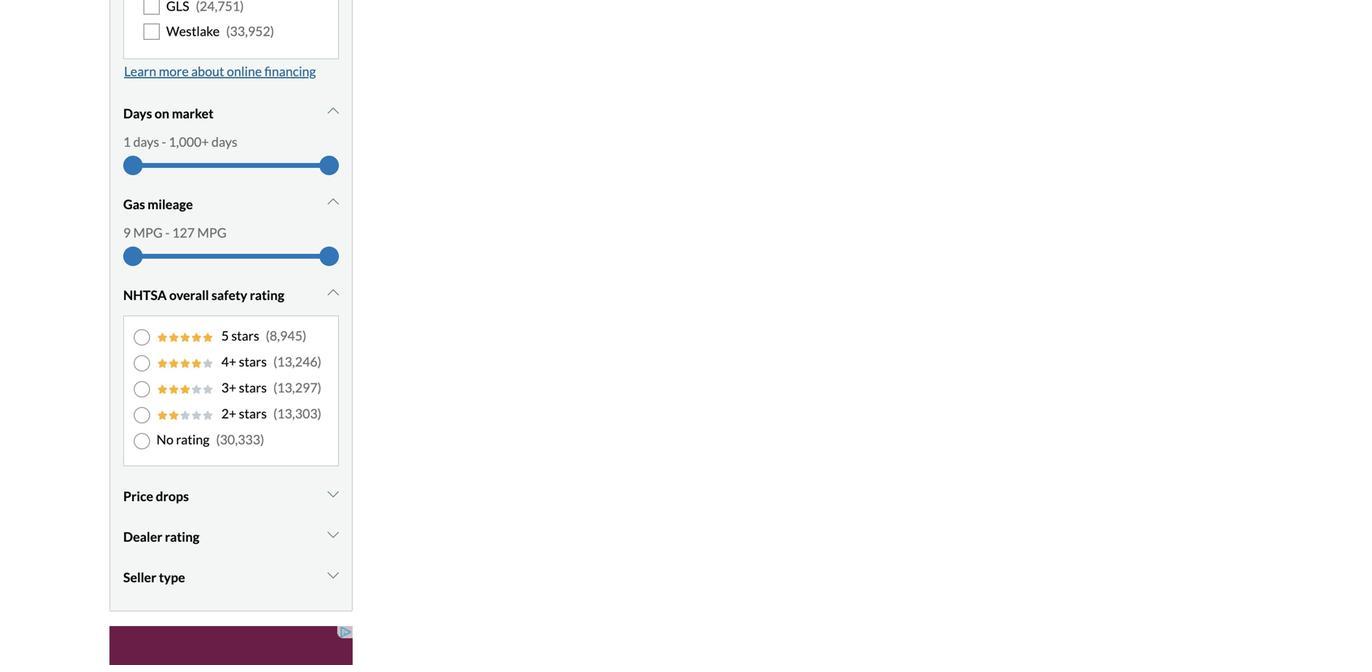 Task type: locate. For each thing, give the bounding box(es) containing it.
rating for dealer rating
[[165, 529, 200, 545]]

westlake (33,952)
[[166, 23, 274, 39]]

1 vertical spatial rating
[[176, 432, 210, 448]]

price drops button
[[123, 476, 339, 517]]

days right '1,000+'
[[212, 134, 238, 150]]

1
[[123, 134, 131, 150]]

learn more about online financing button
[[123, 59, 317, 84]]

2 vertical spatial chevron down image
[[328, 569, 339, 582]]

stars
[[232, 328, 259, 344], [239, 354, 267, 370], [239, 380, 267, 396], [239, 406, 267, 422]]

gas mileage button
[[123, 184, 339, 225]]

1 maximum slider from the top
[[320, 156, 339, 175]]

0 vertical spatial chevron down image
[[328, 105, 339, 118]]

market
[[172, 106, 214, 121]]

rating right dealer
[[165, 529, 200, 545]]

1 vertical spatial chevron down image
[[328, 286, 339, 299]]

4+ stars
[[221, 354, 267, 370]]

no rating (30,333)
[[157, 432, 264, 448]]

3 chevron down image from the top
[[328, 569, 339, 582]]

1 minimum slider from the top
[[123, 156, 143, 175]]

chevron down image for seller type
[[328, 569, 339, 582]]

2 minimum slider from the top
[[123, 247, 143, 266]]

stars for 4+ stars
[[239, 354, 267, 370]]

mpg
[[133, 225, 163, 241], [197, 225, 227, 241]]

minimum slider down 9
[[123, 247, 143, 266]]

rating for no rating (30,333)
[[176, 432, 210, 448]]

2 vertical spatial chevron down image
[[328, 488, 339, 501]]

0 vertical spatial -
[[162, 134, 166, 150]]

(33,952)
[[226, 23, 274, 39]]

about
[[191, 63, 224, 79]]

stars for 2+ stars
[[239, 406, 267, 422]]

chevron down image inside seller type "dropdown button"
[[328, 569, 339, 582]]

-
[[162, 134, 166, 150], [165, 225, 170, 241]]

chevron down image inside dealer rating dropdown button
[[328, 528, 339, 541]]

0 horizontal spatial mpg
[[133, 225, 163, 241]]

1 horizontal spatial mpg
[[197, 225, 227, 241]]

2 maximum slider from the top
[[320, 247, 339, 266]]

1 chevron down image from the top
[[328, 196, 339, 209]]

chevron down image inside price drops "dropdown button"
[[328, 488, 339, 501]]

chevron down image inside gas mileage dropdown button
[[328, 196, 339, 209]]

mpg right 9
[[133, 225, 163, 241]]

- left '1,000+'
[[162, 134, 166, 150]]

learn
[[124, 63, 156, 79]]

rating right 'no'
[[176, 432, 210, 448]]

- left 127 at top
[[165, 225, 170, 241]]

3+
[[221, 380, 237, 396]]

mpg right 127 at top
[[197, 225, 227, 241]]

1 horizontal spatial days
[[212, 134, 238, 150]]

days on market button
[[123, 93, 339, 134]]

stars right 4+
[[239, 354, 267, 370]]

0 vertical spatial minimum slider
[[123, 156, 143, 175]]

2 mpg from the left
[[197, 225, 227, 241]]

(8,945)
[[266, 328, 307, 344]]

3 chevron down image from the top
[[328, 488, 339, 501]]

0 horizontal spatial days
[[133, 134, 159, 150]]

rating
[[250, 287, 285, 303], [176, 432, 210, 448], [165, 529, 200, 545]]

type
[[159, 570, 185, 585]]

2 days from the left
[[212, 134, 238, 150]]

0 vertical spatial maximum slider
[[320, 156, 339, 175]]

1 vertical spatial -
[[165, 225, 170, 241]]

chevron down image inside days on market dropdown button
[[328, 105, 339, 118]]

rating right safety
[[250, 287, 285, 303]]

maximum slider
[[320, 156, 339, 175], [320, 247, 339, 266]]

chevron down image
[[328, 196, 339, 209], [328, 286, 339, 299], [328, 488, 339, 501]]

online
[[227, 63, 262, 79]]

2 chevron down image from the top
[[328, 286, 339, 299]]

minimum slider down 1
[[123, 156, 143, 175]]

1 chevron down image from the top
[[328, 105, 339, 118]]

dealer
[[123, 529, 163, 545]]

advertisement element
[[110, 626, 353, 665]]

on
[[155, 106, 169, 121]]

2 chevron down image from the top
[[328, 528, 339, 541]]

stars right 5
[[232, 328, 259, 344]]

days right 1
[[133, 134, 159, 150]]

minimum slider
[[123, 156, 143, 175], [123, 247, 143, 266]]

127
[[172, 225, 195, 241]]

chevron down image inside nhtsa overall safety rating dropdown button
[[328, 286, 339, 299]]

5 stars
[[221, 328, 259, 344]]

0 vertical spatial chevron down image
[[328, 196, 339, 209]]

5
[[221, 328, 229, 344]]

- for days
[[162, 134, 166, 150]]

1 vertical spatial chevron down image
[[328, 528, 339, 541]]

1 vertical spatial maximum slider
[[320, 247, 339, 266]]

stars right 3+
[[239, 380, 267, 396]]

price
[[123, 489, 153, 504]]

2+ stars
[[221, 406, 267, 422]]

chevron down image for dealer rating
[[328, 528, 339, 541]]

stars right '2+'
[[239, 406, 267, 422]]

chevron down image
[[328, 105, 339, 118], [328, 528, 339, 541], [328, 569, 339, 582]]

days
[[133, 134, 159, 150], [212, 134, 238, 150]]

(30,333)
[[216, 432, 264, 448]]

2 vertical spatial rating
[[165, 529, 200, 545]]

chevron down image for nhtsa overall safety rating
[[328, 286, 339, 299]]

1,000+
[[169, 134, 209, 150]]

1 vertical spatial minimum slider
[[123, 247, 143, 266]]



Task type: describe. For each thing, give the bounding box(es) containing it.
seller
[[123, 570, 156, 585]]

overall
[[169, 287, 209, 303]]

dealer rating
[[123, 529, 200, 545]]

9
[[123, 225, 131, 241]]

seller type button
[[123, 557, 339, 598]]

9 mpg - 127 mpg
[[123, 225, 227, 241]]

seller type
[[123, 570, 185, 585]]

3+ stars
[[221, 380, 267, 396]]

nhtsa overall safety rating button
[[123, 275, 339, 316]]

maximum slider for mpg
[[320, 247, 339, 266]]

4+
[[221, 354, 237, 370]]

2+
[[221, 406, 237, 422]]

nhtsa overall safety rating
[[123, 287, 285, 303]]

more
[[159, 63, 189, 79]]

1 mpg from the left
[[133, 225, 163, 241]]

westlake
[[166, 23, 220, 39]]

stars for 5 stars
[[232, 328, 259, 344]]

stars for 3+ stars
[[239, 380, 267, 396]]

safety
[[212, 287, 248, 303]]

dealer rating button
[[123, 517, 339, 557]]

chevron down image for days on market
[[328, 105, 339, 118]]

days on market
[[123, 106, 214, 121]]

1 days from the left
[[133, 134, 159, 150]]

learn more about online financing
[[124, 63, 316, 79]]

chevron down image for price drops
[[328, 488, 339, 501]]

(13,297)
[[273, 380, 322, 396]]

- for mpg
[[165, 225, 170, 241]]

price drops
[[123, 489, 189, 504]]

(13,303)
[[273, 406, 322, 422]]

0 vertical spatial rating
[[250, 287, 285, 303]]

maximum slider for days
[[320, 156, 339, 175]]

financing
[[265, 63, 316, 79]]

1 days - 1,000+ days
[[123, 134, 238, 150]]

gas
[[123, 196, 145, 212]]

no
[[157, 432, 174, 448]]

minimum slider for days
[[123, 156, 143, 175]]

mileage
[[148, 196, 193, 212]]

nhtsa
[[123, 287, 167, 303]]

drops
[[156, 489, 189, 504]]

chevron down image for gas mileage
[[328, 196, 339, 209]]

days
[[123, 106, 152, 121]]

gas mileage
[[123, 196, 193, 212]]

(13,246)
[[273, 354, 322, 370]]

minimum slider for mpg
[[123, 247, 143, 266]]



Task type: vqa. For each thing, say whether or not it's contained in the screenshot.
services, in You may pay a fee for access to certain CarGurus services related to the Private Listing Platform. All such fees are payable in advance of the provision of any such service are nonrefundable. We may change these fees at any time in our sole discretion. You shall be solely responsible for the payment of any taxes applicable to its payment for and/or use of such services, other than taxes on CarGurus' income. Your obligation to pay the fees is unconditional and not dependent on level of promotion, number of ad impressions or exposures, sales, leads, or inspection outcomes. With respect to the Featured listing services offered on the Private Listing Platform, you acknowledge that your vehicle will only be eligible for promotion as a featured listing if (i) it receives a FAIR, GOOD, or GREAT CarGurus Deal Rating or does not receive a CarGurus Deal Rating, and (ii) your listing contains a valid VIN. Following payment, you will receive such services for the period of time specified at the time of purchase unless your listing is removed by you for any reason or by CarGurus due to an issue with your listing.
no



